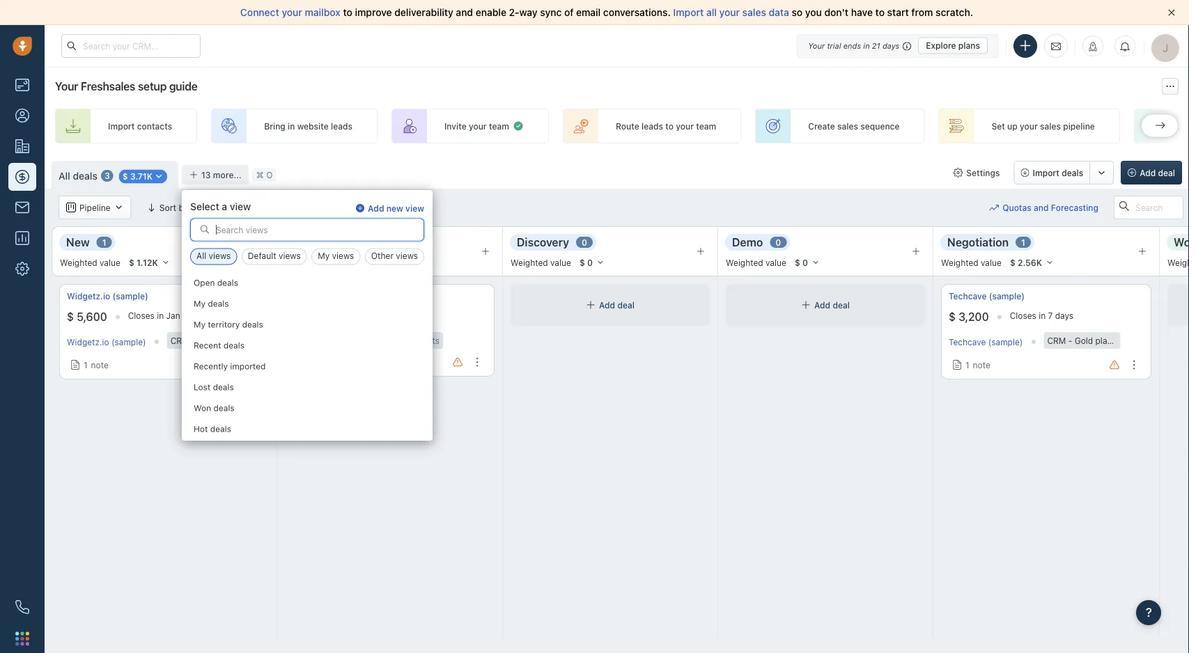 Task type: describe. For each thing, give the bounding box(es) containing it.
deals for open
[[217, 278, 238, 287]]

deals for import
[[1062, 168, 1084, 178]]

set
[[992, 121, 1005, 131]]

3
[[104, 171, 110, 181]]

team inside invite your team link
[[489, 121, 509, 131]]

2 techcave (sample) link from the top
[[949, 337, 1023, 347]]

explore
[[926, 41, 956, 51]]

owners
[[391, 203, 421, 213]]

$ for $ 3.71k button
[[122, 172, 128, 181]]

container_wx8msf4aqz5i3rn1 image inside the pipeline dropdown button
[[114, 203, 124, 213]]

negotiation
[[948, 236, 1009, 249]]

explore plans link
[[919, 37, 988, 54]]

website
[[297, 121, 329, 131]]

import for import deals
[[1033, 168, 1060, 178]]

1 horizontal spatial import
[[673, 7, 704, 18]]

deals for my
[[208, 299, 229, 308]]

no products
[[391, 336, 440, 346]]

create sales sequence
[[808, 121, 900, 131]]

forecasting
[[1051, 203, 1099, 212]]

1 right the 'new'
[[102, 238, 106, 247]]

all for deal
[[359, 203, 370, 213]]

plans
[[959, 41, 980, 51]]

$ 1.12k button
[[123, 255, 176, 270]]

add new view
[[368, 204, 424, 213]]

route
[[616, 121, 639, 131]]

route leads to your team
[[616, 121, 716, 131]]

Search field
[[1114, 196, 1184, 220]]

all views
[[197, 251, 231, 261]]

deals for all
[[73, 170, 97, 182]]

search image
[[200, 225, 210, 234]]

2 techcave from the top
[[949, 337, 986, 347]]

bring
[[264, 121, 286, 131]]

1 inside button
[[269, 203, 273, 213]]

sequence
[[861, 121, 900, 131]]

0 horizontal spatial sales
[[743, 7, 766, 18]]

you
[[805, 7, 822, 18]]

2 widgetz.io (sample) link from the top
[[67, 337, 146, 347]]

1 widgetz.io from the top
[[67, 292, 110, 301]]

2 widgetz.io (sample) from the top
[[67, 337, 146, 347]]

1 horizontal spatial sales
[[838, 121, 859, 131]]

invite
[[445, 121, 467, 131]]

21
[[872, 41, 881, 50]]

deliverability
[[395, 7, 453, 18]]

email
[[576, 7, 601, 18]]

monthly for 5,600
[[238, 336, 269, 346]]

gold for $ 3,200
[[1075, 336, 1093, 346]]

invite your team
[[445, 121, 509, 131]]

my views button
[[312, 248, 360, 265]]

2 widgetz.io from the top
[[67, 337, 109, 347]]

connect your mailbox to improve deliverability and enable 2-way sync of email conversations. import all your sales data so you don't have to start from scratch.
[[240, 7, 974, 18]]

open
[[194, 278, 215, 287]]

new
[[66, 236, 90, 249]]

$ for discovery $ 0 "button"
[[580, 258, 585, 268]]

improve
[[355, 7, 392, 18]]

phone element
[[8, 594, 36, 622]]

add inside button
[[1140, 168, 1156, 178]]

value for new
[[100, 258, 120, 267]]

$ 3.71k button
[[115, 168, 171, 184]]

contacts
[[137, 121, 172, 131]]

1 up other
[[371, 238, 375, 247]]

weigh
[[1168, 258, 1190, 267]]

1 note for 5,600
[[84, 360, 109, 370]]

crm for $ 3,200
[[1048, 336, 1066, 346]]

1 widgetz.io (sample) from the top
[[67, 292, 148, 301]]

no products button
[[286, 284, 495, 377]]

your right all
[[720, 7, 740, 18]]

set up your sales pipeline link
[[939, 109, 1120, 144]]

value for discovery
[[551, 258, 571, 267]]

1 techcave from the top
[[949, 292, 987, 301]]

your left mailbox
[[282, 7, 302, 18]]

demo
[[732, 236, 763, 249]]

won
[[194, 403, 211, 413]]

setup
[[138, 80, 167, 93]]

bring in website leads link
[[211, 109, 378, 144]]

select
[[190, 201, 219, 212]]

1 vertical spatial and
[[1034, 203, 1049, 212]]

weighted value for demo
[[726, 258, 787, 267]]

add deal for discovery
[[599, 300, 635, 310]]

container_wx8msf4aqz5i3rn1 image inside $ 3.71k button
[[154, 172, 164, 181]]

enable
[[476, 7, 507, 18]]

import contacts
[[108, 121, 172, 131]]

sort by button
[[138, 196, 244, 220]]

pipeline
[[79, 203, 111, 212]]

1.12k
[[137, 258, 158, 268]]

o
[[266, 170, 273, 180]]

$ 0 button for discovery
[[573, 255, 611, 270]]

$ 0 for demo
[[795, 258, 808, 268]]

settings
[[967, 168, 1000, 178]]

container_wx8msf4aqz5i3rn1 image inside all deal owners button
[[344, 203, 354, 213]]

13 more...
[[201, 170, 242, 180]]

$ for $ 2.56k button
[[1010, 258, 1016, 268]]

crm for $ 5,600
[[170, 336, 189, 346]]

- for $ 5,600
[[192, 336, 196, 346]]

closes for 5,600
[[128, 311, 155, 321]]

$ 5,600
[[67, 311, 107, 324]]

my views
[[318, 251, 354, 261]]

⌘
[[256, 170, 264, 180]]

2-
[[509, 7, 520, 18]]

$ for "$ 1.12k" button
[[129, 258, 134, 268]]

your for your trial ends in 21 days
[[808, 41, 825, 50]]

import deals button
[[1014, 161, 1091, 185]]

other
[[371, 251, 394, 261]]

1 note for 3,200
[[966, 360, 991, 370]]

discovery
[[517, 236, 569, 249]]

conversations.
[[603, 7, 671, 18]]

settings button
[[946, 161, 1007, 185]]

$ 2.56k
[[1010, 258, 1042, 268]]

value for demo
[[766, 258, 787, 267]]

sort
[[159, 203, 176, 213]]

1 horizontal spatial to
[[666, 121, 674, 131]]

add deal button
[[1121, 161, 1183, 185]]

freshworks switcher image
[[15, 632, 29, 646]]

weigh button
[[1167, 251, 1190, 272]]

views for all views
[[209, 251, 231, 261]]

guide
[[169, 80, 198, 93]]

new
[[387, 204, 403, 213]]

sync
[[540, 7, 562, 18]]

filter
[[275, 203, 294, 213]]

create sales sequence link
[[756, 109, 925, 144]]

closes for 3,200
[[1010, 311, 1037, 321]]

closes in 7 days
[[1010, 311, 1074, 321]]

crm - gold plan monthly (sample) for $ 3,200
[[1048, 336, 1184, 346]]

import contacts link
[[55, 109, 197, 144]]

Search your CRM... text field
[[61, 34, 201, 58]]

connect your mailbox link
[[240, 7, 343, 18]]

phone image
[[15, 601, 29, 615]]

don't
[[825, 7, 849, 18]]

0 horizontal spatial and
[[456, 7, 473, 18]]

data
[[769, 7, 789, 18]]

imported
[[230, 361, 266, 371]]

import deals
[[1033, 168, 1084, 178]]

of
[[564, 7, 574, 18]]

import all your sales data link
[[673, 7, 792, 18]]

container_wx8msf4aqz5i3rn1 image inside 1 filter applied button
[[253, 203, 263, 213]]

$ 3,200
[[949, 311, 989, 324]]

$ for $ 0 "button" associated with demo
[[795, 258, 801, 268]]

views for other views
[[396, 251, 418, 261]]

my for my views
[[318, 251, 330, 261]]

13 more... button
[[182, 165, 249, 185]]

1 techcave (sample) link from the top
[[949, 291, 1025, 303]]

add deal inside button
[[1140, 168, 1176, 178]]

team inside route leads to your team link
[[696, 121, 716, 131]]

your inside set up your sales pipeline link
[[1020, 121, 1038, 131]]



Task type: locate. For each thing, give the bounding box(es) containing it.
$ 0 button for demo
[[789, 255, 826, 270]]

techcave (sample) up the 3,200
[[949, 292, 1025, 301]]

import inside import contacts link
[[108, 121, 135, 131]]

1 note from the left
[[91, 360, 109, 370]]

2 closes from the left
[[1010, 311, 1037, 321]]

0 horizontal spatial import
[[108, 121, 135, 131]]

weighted down the demo
[[726, 258, 764, 267]]

2 crm - gold plan monthly (sample) from the left
[[1048, 336, 1184, 346]]

1 horizontal spatial plan
[[1096, 336, 1113, 346]]

crm down jan
[[170, 336, 189, 346]]

weighted for discovery
[[511, 258, 548, 267]]

1 horizontal spatial 1 note
[[966, 360, 991, 370]]

my down 'qualification'
[[318, 251, 330, 261]]

1 horizontal spatial crm - gold plan monthly (sample)
[[1048, 336, 1184, 346]]

views
[[209, 251, 231, 261], [279, 251, 301, 261], [332, 251, 354, 261], [396, 251, 418, 261]]

0 horizontal spatial your
[[55, 80, 78, 93]]

1 note down the 3,200
[[966, 360, 991, 370]]

views inside the 'all views' button
[[209, 251, 231, 261]]

your right invite
[[469, 121, 487, 131]]

1 horizontal spatial gold
[[1075, 336, 1093, 346]]

days
[[883, 41, 900, 50], [1056, 311, 1074, 321]]

2 note from the left
[[973, 360, 991, 370]]

0 horizontal spatial $ 0
[[580, 258, 593, 268]]

bring in website leads
[[264, 121, 353, 131]]

0 horizontal spatial plan
[[219, 336, 235, 346]]

weighted down discovery
[[511, 258, 548, 267]]

my for my deals
[[194, 299, 206, 308]]

all deals 3
[[59, 170, 110, 182]]

all views button
[[190, 248, 237, 265]]

connect
[[240, 7, 279, 18]]

mailbox
[[305, 7, 341, 18]]

quotas and forecasting
[[1003, 203, 1099, 212]]

deals left the 3
[[73, 170, 97, 182]]

1 vertical spatial widgetz.io
[[67, 337, 109, 347]]

0 horizontal spatial leads
[[331, 121, 353, 131]]

note down 5,600
[[91, 360, 109, 370]]

0 vertical spatial and
[[456, 7, 473, 18]]

1 vertical spatial days
[[1056, 311, 1074, 321]]

deals right open
[[217, 278, 238, 287]]

import up quotas and forecasting
[[1033, 168, 1060, 178]]

1 horizontal spatial crm
[[1048, 336, 1066, 346]]

route leads to your team link
[[563, 109, 742, 144]]

weighted value for new
[[60, 258, 120, 267]]

Search views search field
[[191, 219, 424, 241]]

4 views from the left
[[396, 251, 418, 261]]

1 vertical spatial techcave (sample)
[[949, 337, 1023, 347]]

your right up
[[1020, 121, 1038, 131]]

$ inside $ 3.71k button
[[122, 172, 128, 181]]

widgetz.io (sample) up 5,600
[[67, 292, 148, 301]]

by
[[179, 203, 188, 213]]

2 value from the left
[[551, 258, 571, 267]]

crm down 7
[[1048, 336, 1066, 346]]

up
[[1008, 121, 1018, 131]]

1 up $ 2.56k at the right top
[[1022, 238, 1026, 247]]

monthly for 3,200
[[1115, 336, 1147, 346]]

$ 0 for discovery
[[580, 258, 593, 268]]

0 vertical spatial widgetz.io (sample) link
[[67, 291, 148, 303]]

views up open deals
[[209, 251, 231, 261]]

0 vertical spatial import
[[673, 7, 704, 18]]

2 horizontal spatial to
[[876, 7, 885, 18]]

1 - from the left
[[192, 336, 196, 346]]

my down open
[[194, 299, 206, 308]]

1 horizontal spatial -
[[1069, 336, 1073, 346]]

1 horizontal spatial monthly
[[1115, 336, 1147, 346]]

your right route
[[676, 121, 694, 131]]

add deal for demo
[[815, 300, 850, 310]]

2 monthly from the left
[[1115, 336, 1147, 346]]

3 weighted from the left
[[726, 258, 764, 267]]

$ 2.56k button
[[1004, 255, 1061, 270]]

create
[[808, 121, 835, 131]]

to left start
[[876, 7, 885, 18]]

note down the 3,200
[[973, 360, 991, 370]]

in left 21 at the top right
[[864, 41, 870, 50]]

container_wx8msf4aqz5i3rn1 image
[[513, 121, 524, 132], [953, 168, 963, 178], [114, 203, 124, 213], [253, 203, 263, 213], [344, 203, 354, 213], [70, 360, 80, 370]]

your trial ends in 21 days
[[808, 41, 900, 50]]

views right other
[[396, 251, 418, 261]]

open deals
[[194, 278, 238, 287]]

in for closes in 7 days
[[1039, 311, 1046, 321]]

sales
[[743, 7, 766, 18], [838, 121, 859, 131], [1040, 121, 1061, 131]]

recently imported
[[194, 361, 266, 371]]

- for $ 3,200
[[1069, 336, 1073, 346]]

2 1 note from the left
[[966, 360, 991, 370]]

2 team from the left
[[696, 121, 716, 131]]

weighted value down the demo
[[726, 258, 787, 267]]

2 horizontal spatial all
[[359, 203, 370, 213]]

in left 7
[[1039, 311, 1046, 321]]

widgetz.io (sample) link down 5,600
[[67, 337, 146, 347]]

freshsales
[[81, 80, 135, 93]]

to
[[343, 7, 353, 18], [876, 7, 885, 18], [666, 121, 674, 131]]

views for my views
[[332, 251, 354, 261]]

1 note down 5,600
[[84, 360, 109, 370]]

weighted for negotiation
[[941, 258, 979, 267]]

0 vertical spatial my
[[318, 251, 330, 261]]

select a view
[[190, 201, 251, 212]]

import left contacts
[[108, 121, 135, 131]]

0 vertical spatial all
[[59, 170, 70, 182]]

my deals
[[194, 299, 229, 308]]

in for bring in website leads
[[288, 121, 295, 131]]

deals right the lost
[[213, 382, 234, 392]]

- up recently
[[192, 336, 196, 346]]

container_wx8msf4aqz5i3rn1 image inside invite your team link
[[513, 121, 524, 132]]

1 horizontal spatial your
[[808, 41, 825, 50]]

qualification
[[292, 236, 359, 249]]

views for default views
[[279, 251, 301, 261]]

container_wx8msf4aqz5i3rn1 image right invite your team at the left of page
[[513, 121, 524, 132]]

1 horizontal spatial leads
[[642, 121, 663, 131]]

weighted for demo
[[726, 258, 764, 267]]

plan
[[219, 336, 235, 346], [1096, 336, 1113, 346]]

2 vertical spatial all
[[197, 251, 206, 261]]

1 down $ 5,600
[[84, 360, 88, 370]]

- down closes in 7 days
[[1069, 336, 1073, 346]]

3 value from the left
[[766, 258, 787, 267]]

$ inside $ 2.56k button
[[1010, 258, 1016, 268]]

won deals
[[194, 403, 235, 413]]

deals right won
[[214, 403, 235, 413]]

0 vertical spatial days
[[883, 41, 900, 50]]

0 horizontal spatial crm
[[170, 336, 189, 346]]

3 weighted value from the left
[[726, 258, 787, 267]]

note for $ 3,200
[[973, 360, 991, 370]]

1 views from the left
[[209, 251, 231, 261]]

lost deals
[[194, 382, 234, 392]]

in right bring
[[288, 121, 295, 131]]

closes left 7
[[1010, 311, 1037, 321]]

0 horizontal spatial gold
[[198, 336, 216, 346]]

territory
[[208, 319, 240, 329]]

container_wx8msf4aqz5i3rn1 image left the filter
[[253, 203, 263, 213]]

1 horizontal spatial all
[[197, 251, 206, 261]]

2 gold from the left
[[1075, 336, 1093, 346]]

all up open
[[197, 251, 206, 261]]

1 widgetz.io (sample) link from the top
[[67, 291, 148, 303]]

sort by
[[159, 203, 188, 213]]

invite your team link
[[392, 109, 549, 144]]

widgetz.io (sample) down 5,600
[[67, 337, 146, 347]]

views inside default views button
[[279, 251, 301, 261]]

0 horizontal spatial -
[[192, 336, 196, 346]]

deals up recently imported
[[224, 340, 245, 350]]

1 vertical spatial import
[[108, 121, 135, 131]]

and right quotas
[[1034, 203, 1049, 212]]

deals for hot
[[210, 424, 231, 434]]

3.71k
[[130, 172, 153, 181]]

view for select a view
[[230, 201, 251, 212]]

your inside route leads to your team link
[[676, 121, 694, 131]]

1 vertical spatial widgetz.io (sample)
[[67, 337, 146, 347]]

4 weighted from the left
[[941, 258, 979, 267]]

closes left jan
[[128, 311, 155, 321]]

all for deals
[[59, 170, 70, 182]]

have
[[851, 7, 873, 18]]

0 vertical spatial techcave (sample)
[[949, 292, 1025, 301]]

techcave (sample) link up the 3,200
[[949, 291, 1025, 303]]

0 horizontal spatial days
[[883, 41, 900, 50]]

leads right route
[[642, 121, 663, 131]]

techcave up $ 3,200
[[949, 292, 987, 301]]

my territory deals
[[194, 319, 263, 329]]

views inside other views button
[[396, 251, 418, 261]]

gold for $ 5,600
[[198, 336, 216, 346]]

your freshsales setup guide
[[55, 80, 198, 93]]

0 vertical spatial widgetz.io
[[67, 292, 110, 301]]

so
[[792, 7, 803, 18]]

weighted value down the 'new'
[[60, 258, 120, 267]]

leads right website
[[331, 121, 353, 131]]

1 left the filter
[[269, 203, 273, 213]]

0 horizontal spatial monthly
[[238, 336, 269, 346]]

products
[[405, 336, 440, 346]]

days right 21 at the top right
[[883, 41, 900, 50]]

container_wx8msf4aqz5i3rn1 image left "settings"
[[953, 168, 963, 178]]

add
[[1140, 168, 1156, 178], [368, 204, 384, 213], [599, 300, 615, 310], [815, 300, 831, 310]]

1 crm - gold plan monthly (sample) from the left
[[170, 336, 306, 346]]

in for closes in jan
[[157, 311, 164, 321]]

4 weighted value from the left
[[941, 258, 1002, 267]]

my up recent
[[194, 319, 206, 329]]

1 vertical spatial all
[[359, 203, 370, 213]]

to right route
[[666, 121, 674, 131]]

container_wx8msf4aqz5i3rn1 image right pipeline on the top
[[114, 203, 124, 213]]

container_wx8msf4aqz5i3rn1 image right "applied" at the top left of the page
[[344, 203, 354, 213]]

wo
[[1174, 236, 1190, 249]]

techcave down $ 3,200
[[949, 337, 986, 347]]

13
[[201, 170, 211, 180]]

import deals group
[[1014, 161, 1114, 185]]

$ inside "$ 1.12k" button
[[129, 258, 134, 268]]

2.56k
[[1018, 258, 1042, 268]]

trial
[[827, 41, 841, 50]]

1 monthly from the left
[[238, 336, 269, 346]]

1 vertical spatial widgetz.io (sample) link
[[67, 337, 146, 347]]

quotas
[[1003, 203, 1032, 212]]

team
[[489, 121, 509, 131], [696, 121, 716, 131]]

deals right the territory at the left of page
[[242, 319, 263, 329]]

import for import contacts
[[108, 121, 135, 131]]

widgetz.io (sample) link up 5,600
[[67, 291, 148, 303]]

2 vertical spatial my
[[194, 319, 206, 329]]

pipeline button
[[59, 196, 131, 220]]

deals for lost
[[213, 382, 234, 392]]

1 horizontal spatial and
[[1034, 203, 1049, 212]]

1 down $ 3,200
[[966, 360, 970, 370]]

view right a
[[230, 201, 251, 212]]

0 horizontal spatial closes
[[128, 311, 155, 321]]

views inside my views button
[[332, 251, 354, 261]]

all deals link
[[59, 169, 97, 183]]

0 vertical spatial techcave
[[949, 292, 987, 301]]

0 horizontal spatial note
[[91, 360, 109, 370]]

container_wx8msf4aqz5i3rn1 image inside quotas and forecasting link
[[990, 203, 999, 213]]

views down 'qualification'
[[332, 251, 354, 261]]

weighted value down negotiation
[[941, 258, 1002, 267]]

0 horizontal spatial crm - gold plan monthly (sample)
[[170, 336, 306, 346]]

other views
[[371, 251, 418, 261]]

1 closes from the left
[[128, 311, 155, 321]]

views right default
[[279, 251, 301, 261]]

1 value from the left
[[100, 258, 120, 267]]

1 horizontal spatial closes
[[1010, 311, 1037, 321]]

recent
[[194, 340, 221, 350]]

1 $ 0 button from the left
[[573, 255, 611, 270]]

1 leads from the left
[[331, 121, 353, 131]]

weighted
[[60, 258, 97, 267], [511, 258, 548, 267], [726, 258, 764, 267], [941, 258, 979, 267]]

value for negotiation
[[981, 258, 1002, 267]]

1 crm from the left
[[170, 336, 189, 346]]

2 leads from the left
[[642, 121, 663, 131]]

techcave (sample) link
[[949, 291, 1025, 303], [949, 337, 1023, 347]]

weighted down the 'new'
[[60, 258, 97, 267]]

1 horizontal spatial add deal
[[815, 300, 850, 310]]

your
[[808, 41, 825, 50], [55, 80, 78, 93]]

3 views from the left
[[332, 251, 354, 261]]

weighted for new
[[60, 258, 97, 267]]

days right 7
[[1056, 311, 1074, 321]]

0 vertical spatial your
[[808, 41, 825, 50]]

sales right create
[[838, 121, 859, 131]]

2 crm from the left
[[1048, 336, 1066, 346]]

weighted value for negotiation
[[941, 258, 1002, 267]]

2 weighted value from the left
[[511, 258, 571, 267]]

weighted value
[[60, 258, 120, 267], [511, 258, 571, 267], [726, 258, 787, 267], [941, 258, 1002, 267]]

1 team from the left
[[489, 121, 509, 131]]

2 horizontal spatial sales
[[1040, 121, 1061, 131]]

0 horizontal spatial to
[[343, 7, 353, 18]]

weighted down negotiation
[[941, 258, 979, 267]]

my inside button
[[318, 251, 330, 261]]

recent deals
[[194, 340, 245, 350]]

container_wx8msf4aqz5i3rn1 image
[[154, 172, 164, 181], [66, 203, 76, 213], [990, 203, 999, 213], [586, 300, 596, 310], [801, 300, 811, 310], [953, 360, 962, 370]]

sales left data
[[743, 7, 766, 18]]

7
[[1048, 311, 1053, 321]]

1 1 note from the left
[[84, 360, 109, 370]]

deals for won
[[214, 403, 235, 413]]

container_wx8msf4aqz5i3rn1 image inside settings popup button
[[953, 168, 963, 178]]

widgetz.io up $ 5,600
[[67, 292, 110, 301]]

explore plans
[[926, 41, 980, 51]]

1 horizontal spatial $ 0
[[795, 258, 808, 268]]

⌘ o
[[256, 170, 273, 180]]

plan for 5,600
[[219, 336, 235, 346]]

applied
[[296, 203, 326, 213]]

widgetz.io down $ 5,600
[[67, 337, 109, 347]]

$
[[122, 172, 128, 181], [129, 258, 134, 268], [580, 258, 585, 268], [795, 258, 801, 268], [1010, 258, 1016, 268], [67, 311, 74, 324], [949, 311, 956, 324]]

to right mailbox
[[343, 7, 353, 18]]

your inside invite your team link
[[469, 121, 487, 131]]

1 vertical spatial techcave
[[949, 337, 986, 347]]

import left all
[[673, 7, 704, 18]]

widgetz.io (sample)
[[67, 292, 148, 301], [67, 337, 146, 347]]

2 views from the left
[[279, 251, 301, 261]]

1 horizontal spatial days
[[1056, 311, 1074, 321]]

1 vertical spatial techcave (sample) link
[[949, 337, 1023, 347]]

1 weighted from the left
[[60, 258, 97, 267]]

view
[[230, 201, 251, 212], [406, 204, 424, 213]]

crm - gold plan monthly (sample) down 7
[[1048, 336, 1184, 346]]

my for my territory deals
[[194, 319, 206, 329]]

1 plan from the left
[[219, 336, 235, 346]]

2 techcave (sample) from the top
[[949, 337, 1023, 347]]

0 vertical spatial techcave (sample) link
[[949, 291, 1025, 303]]

weighted value for discovery
[[511, 258, 571, 267]]

1
[[269, 203, 273, 213], [102, 238, 106, 247], [371, 238, 375, 247], [1022, 238, 1026, 247], [84, 360, 88, 370], [966, 360, 970, 370]]

1 $ 0 from the left
[[580, 258, 593, 268]]

in
[[864, 41, 870, 50], [288, 121, 295, 131], [157, 311, 164, 321], [1039, 311, 1046, 321]]

2 $ 0 button from the left
[[789, 255, 826, 270]]

plan for 3,200
[[1096, 336, 1113, 346]]

0 horizontal spatial team
[[489, 121, 509, 131]]

1 vertical spatial my
[[194, 299, 206, 308]]

1 vertical spatial your
[[55, 80, 78, 93]]

weighted value down discovery
[[511, 258, 571, 267]]

0 horizontal spatial $ 0 button
[[573, 255, 611, 270]]

your left freshsales at the top
[[55, 80, 78, 93]]

view for add new view
[[406, 204, 424, 213]]

0 horizontal spatial 1 note
[[84, 360, 109, 370]]

all
[[59, 170, 70, 182], [359, 203, 370, 213], [197, 251, 206, 261]]

view right new
[[406, 204, 424, 213]]

2 horizontal spatial add deal
[[1140, 168, 1176, 178]]

crm - gold plan monthly (sample) down my territory deals at left
[[170, 336, 306, 346]]

deals down open deals
[[208, 299, 229, 308]]

1 filter applied
[[269, 203, 326, 213]]

note for $ 5,600
[[91, 360, 109, 370]]

$ 3.71k
[[122, 172, 153, 181]]

crm - gold plan monthly (sample) for $ 5,600
[[170, 336, 306, 346]]

1 gold from the left
[[198, 336, 216, 346]]

0 vertical spatial widgetz.io (sample)
[[67, 292, 148, 301]]

lost
[[194, 382, 211, 392]]

deals
[[1062, 168, 1084, 178], [73, 170, 97, 182], [217, 278, 238, 287], [208, 299, 229, 308], [242, 319, 263, 329], [224, 340, 245, 350], [213, 382, 234, 392], [214, 403, 235, 413], [210, 424, 231, 434]]

1 horizontal spatial note
[[973, 360, 991, 370]]

1 weighted value from the left
[[60, 258, 120, 267]]

2 plan from the left
[[1096, 336, 1113, 346]]

2 horizontal spatial import
[[1033, 168, 1060, 178]]

2 - from the left
[[1069, 336, 1073, 346]]

0 horizontal spatial all
[[59, 170, 70, 182]]

deals up forecasting
[[1062, 168, 1084, 178]]

2 $ 0 from the left
[[795, 258, 808, 268]]

techcave (sample) down the 3,200
[[949, 337, 1023, 347]]

sort by button
[[138, 196, 244, 220]]

1 horizontal spatial view
[[406, 204, 424, 213]]

deals right hot
[[210, 424, 231, 434]]

1 horizontal spatial team
[[696, 121, 716, 131]]

import inside import deals button
[[1033, 168, 1060, 178]]

no
[[391, 336, 402, 346]]

way
[[520, 7, 538, 18]]

in inside the bring in website leads link
[[288, 121, 295, 131]]

sales left pipeline
[[1040, 121, 1061, 131]]

and left enable
[[456, 7, 473, 18]]

4 value from the left
[[981, 258, 1002, 267]]

scratch.
[[936, 7, 974, 18]]

more...
[[213, 170, 242, 180]]

close image
[[1169, 9, 1176, 16]]

all left the 3
[[59, 170, 70, 182]]

2 vertical spatial import
[[1033, 168, 1060, 178]]

deals for recent
[[224, 340, 245, 350]]

your for your freshsales setup guide
[[55, 80, 78, 93]]

deals inside button
[[1062, 168, 1084, 178]]

default
[[248, 251, 276, 261]]

1 techcave (sample) from the top
[[949, 292, 1025, 301]]

$ 3.71k button
[[119, 170, 167, 183]]

gold
[[198, 336, 216, 346], [1075, 336, 1093, 346]]

2 weighted from the left
[[511, 258, 548, 267]]

closes in jan
[[128, 311, 180, 321]]

email image
[[1052, 40, 1061, 52]]

0 horizontal spatial add deal
[[599, 300, 635, 310]]

all left new
[[359, 203, 370, 213]]

container_wx8msf4aqz5i3rn1 image inside the pipeline dropdown button
[[66, 203, 76, 213]]

techcave (sample) link down the 3,200
[[949, 337, 1023, 347]]

in left jan
[[157, 311, 164, 321]]

0 horizontal spatial view
[[230, 201, 251, 212]]

your left trial
[[808, 41, 825, 50]]

all for views
[[197, 251, 206, 261]]

crm
[[170, 336, 189, 346], [1048, 336, 1066, 346]]

container_wx8msf4aqz5i3rn1 image down $ 5,600
[[70, 360, 80, 370]]

1 horizontal spatial $ 0 button
[[789, 255, 826, 270]]

set up your sales pipeline
[[992, 121, 1095, 131]]



Task type: vqa. For each thing, say whether or not it's contained in the screenshot.
Add file
no



